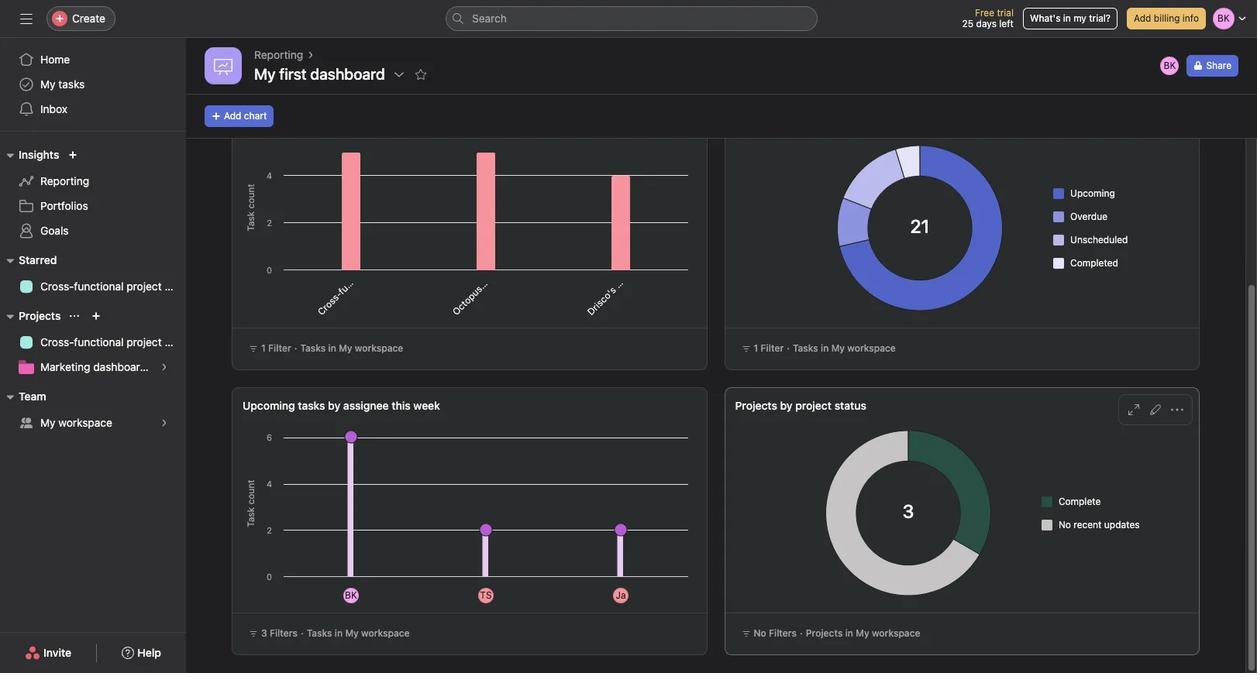 Task type: locate. For each thing, give the bounding box(es) containing it.
tasks in my workspace
[[300, 343, 403, 354], [793, 343, 896, 354], [307, 628, 410, 640]]

add left the chart
[[224, 110, 241, 122]]

1 horizontal spatial filters
[[769, 628, 797, 640]]

my tasks
[[40, 78, 85, 91]]

hide sidebar image
[[20, 12, 33, 25]]

1 vertical spatial cross-functional project plan
[[40, 336, 186, 349]]

0 vertical spatial cross-functional project plan link
[[9, 274, 186, 299]]

0 vertical spatial upcoming
[[1071, 187, 1115, 199]]

0 vertical spatial plan
[[165, 280, 186, 293]]

0 vertical spatial add
[[1134, 12, 1151, 24]]

1 vertical spatial cross-
[[40, 336, 74, 349]]

chart
[[244, 110, 267, 122]]

1 cross-functional project plan link from the top
[[9, 274, 186, 299]]

1 vertical spatial reporting link
[[9, 169, 177, 194]]

1 horizontal spatial reporting
[[254, 48, 303, 61]]

projects for projects in my workspace
[[806, 628, 843, 640]]

2 filter from the left
[[761, 343, 784, 354]]

2 cross- from the top
[[40, 336, 74, 349]]

add chart button
[[205, 105, 274, 127]]

home
[[40, 53, 70, 66]]

reporting link
[[254, 47, 303, 64], [9, 169, 177, 194]]

2 filters from the left
[[769, 628, 797, 640]]

reporting link up 'my first dashboard'
[[254, 47, 303, 64]]

add left billing
[[1134, 12, 1151, 24]]

1 horizontal spatial tasks
[[298, 399, 325, 412]]

functional
[[74, 280, 124, 293], [74, 336, 124, 349]]

0 horizontal spatial 1
[[261, 343, 266, 354]]

no recent updates
[[1059, 519, 1140, 531]]

0 vertical spatial reporting link
[[254, 47, 303, 64]]

info
[[1183, 12, 1199, 24]]

project up see details, marketing dashboards icon
[[127, 336, 162, 349]]

1 vertical spatial cross-functional project plan link
[[9, 330, 186, 355]]

tasks
[[300, 343, 326, 354], [793, 343, 818, 354], [307, 628, 332, 640]]

1 horizontal spatial bk
[[1164, 60, 1176, 71]]

my
[[254, 65, 276, 83], [40, 78, 55, 91], [339, 343, 352, 354], [831, 343, 845, 354], [40, 416, 55, 429], [345, 628, 359, 640], [856, 628, 870, 640]]

1 horizontal spatial 1
[[754, 343, 758, 354]]

tasks
[[58, 78, 85, 91], [298, 399, 325, 412]]

project
[[127, 280, 162, 293], [127, 336, 162, 349]]

0 horizontal spatial filters
[[270, 628, 298, 640]]

in up "project status"
[[821, 343, 829, 354]]

reporting link down new image
[[9, 169, 177, 194]]

1 cross- from the top
[[40, 280, 74, 293]]

upcoming
[[1071, 187, 1115, 199], [243, 399, 295, 412]]

portfolios
[[40, 199, 88, 212]]

tasks up projects by project status
[[793, 343, 818, 354]]

1 by from the left
[[328, 399, 341, 412]]

goals link
[[9, 219, 177, 243]]

by left assignee
[[328, 399, 341, 412]]

bk
[[1164, 60, 1176, 71], [345, 590, 357, 602]]

tasks left assignee
[[298, 399, 325, 412]]

1 project from the top
[[127, 280, 162, 293]]

cross- up marketing
[[40, 336, 74, 349]]

projects right the no filters
[[806, 628, 843, 640]]

1 horizontal spatial 1 filter
[[754, 343, 784, 354]]

recent
[[1074, 519, 1102, 531]]

functional inside starred element
[[74, 280, 124, 293]]

functional up marketing dashboards
[[74, 336, 124, 349]]

filters for no filters
[[769, 628, 797, 640]]

by
[[328, 399, 341, 412], [780, 399, 793, 412]]

0 horizontal spatial by
[[328, 399, 341, 412]]

1 functional from the top
[[74, 280, 124, 293]]

my
[[1074, 12, 1087, 24]]

projects for projects by project status
[[735, 399, 777, 412]]

0 vertical spatial project
[[127, 280, 162, 293]]

1
[[261, 343, 266, 354], [754, 343, 758, 354]]

marketing dashboards link
[[9, 355, 177, 380]]

0 vertical spatial functional
[[74, 280, 124, 293]]

1 vertical spatial project
[[127, 336, 162, 349]]

in
[[1063, 12, 1071, 24], [328, 343, 336, 354], [821, 343, 829, 354], [335, 628, 343, 640], [845, 628, 854, 640]]

0 horizontal spatial reporting
[[40, 174, 89, 188]]

teams element
[[0, 383, 186, 439]]

1 horizontal spatial filter
[[761, 343, 784, 354]]

projects
[[19, 309, 61, 322], [735, 399, 777, 412], [806, 628, 843, 640]]

1 plan from the top
[[165, 280, 186, 293]]

by left "project status"
[[780, 399, 793, 412]]

projects left show options, current sort, top icon
[[19, 309, 61, 322]]

1 filter
[[261, 343, 291, 354], [754, 343, 784, 354]]

in right 3 filters
[[335, 628, 343, 640]]

marketing
[[40, 360, 90, 374]]

1 filters from the left
[[270, 628, 298, 640]]

2 cross-functional project plan link from the top
[[9, 330, 186, 355]]

cross-
[[40, 280, 74, 293], [40, 336, 74, 349]]

1 vertical spatial reporting
[[40, 174, 89, 188]]

cross-functional project plan up new project or portfolio icon
[[40, 280, 186, 293]]

reporting up the portfolios
[[40, 174, 89, 188]]

0 vertical spatial tasks
[[58, 78, 85, 91]]

in left my
[[1063, 12, 1071, 24]]

search list box
[[446, 6, 818, 31]]

1 vertical spatial tasks
[[298, 399, 325, 412]]

drisco's drinks
[[585, 263, 640, 318]]

cross-functional project plan up dashboards
[[40, 336, 186, 349]]

add chart
[[224, 110, 267, 122]]

insights button
[[0, 146, 59, 164]]

my workspace
[[40, 416, 112, 429]]

1 horizontal spatial projects
[[735, 399, 777, 412]]

projects inside projects dropdown button
[[19, 309, 61, 322]]

completed
[[1071, 257, 1118, 269]]

2 horizontal spatial projects
[[806, 628, 843, 640]]

trial
[[997, 7, 1014, 19]]

1 1 from the left
[[261, 343, 266, 354]]

inbox link
[[9, 97, 177, 122]]

reporting
[[254, 48, 303, 61], [40, 174, 89, 188]]

cross-functional project plan inside the 'projects' element
[[40, 336, 186, 349]]

1 horizontal spatial no
[[1059, 519, 1071, 531]]

global element
[[0, 38, 186, 131]]

0 vertical spatial no
[[1059, 519, 1071, 531]]

2 vertical spatial projects
[[806, 628, 843, 640]]

0 horizontal spatial filter
[[268, 343, 291, 354]]

new image
[[69, 150, 78, 160]]

0 horizontal spatial reporting link
[[9, 169, 177, 194]]

search button
[[446, 6, 818, 31]]

1 vertical spatial add
[[224, 110, 241, 122]]

1 horizontal spatial add
[[1134, 12, 1151, 24]]

tasks inside 'link'
[[58, 78, 85, 91]]

cross- down starred
[[40, 280, 74, 293]]

functional up new project or portfolio icon
[[74, 280, 124, 293]]

more actions image
[[1171, 404, 1184, 416]]

1 horizontal spatial upcoming
[[1071, 187, 1115, 199]]

tasks down home
[[58, 78, 85, 91]]

my tasks link
[[9, 72, 177, 97]]

1 cross-functional project plan from the top
[[40, 280, 186, 293]]

0 vertical spatial cross-functional project plan
[[40, 280, 186, 293]]

updates
[[1104, 519, 1140, 531]]

search
[[472, 12, 507, 25]]

2 cross-functional project plan from the top
[[40, 336, 186, 349]]

functional inside the 'projects' element
[[74, 336, 124, 349]]

workspace
[[355, 343, 403, 354], [847, 343, 896, 354], [58, 416, 112, 429], [361, 628, 410, 640], [872, 628, 920, 640]]

0 horizontal spatial tasks
[[58, 78, 85, 91]]

2 functional from the top
[[74, 336, 124, 349]]

0 horizontal spatial upcoming
[[243, 399, 295, 412]]

0 horizontal spatial add
[[224, 110, 241, 122]]

projects left "project status"
[[735, 399, 777, 412]]

cross-functional project plan link up marketing dashboards
[[9, 330, 186, 355]]

0 vertical spatial bk
[[1164, 60, 1176, 71]]

1 vertical spatial upcoming
[[243, 399, 295, 412]]

cross-functional project plan link up new project or portfolio icon
[[9, 274, 186, 299]]

team
[[19, 390, 46, 403]]

starred element
[[0, 247, 186, 302]]

see details, marketing dashboards image
[[160, 363, 169, 372]]

free
[[975, 7, 995, 19]]

add to starred image
[[415, 68, 427, 81]]

0 horizontal spatial projects
[[19, 309, 61, 322]]

tasks right 3 filters
[[307, 628, 332, 640]]

plan
[[165, 280, 186, 293], [165, 336, 186, 349]]

no
[[1059, 519, 1071, 531], [754, 628, 766, 640]]

filters
[[270, 628, 298, 640], [769, 628, 797, 640]]

project inside starred element
[[127, 280, 162, 293]]

project down goals link
[[127, 280, 162, 293]]

days
[[976, 18, 997, 29]]

1 vertical spatial projects
[[735, 399, 777, 412]]

1 vertical spatial functional
[[74, 336, 124, 349]]

reporting up 'my first dashboard'
[[254, 48, 303, 61]]

filter
[[268, 343, 291, 354], [761, 343, 784, 354]]

drinks
[[612, 263, 640, 291]]

0 horizontal spatial bk
[[345, 590, 357, 602]]

add
[[1134, 12, 1151, 24], [224, 110, 241, 122]]

view chart image
[[1128, 404, 1140, 416]]

1 horizontal spatial by
[[780, 399, 793, 412]]

projects button
[[0, 307, 61, 326]]

0 horizontal spatial 1 filter
[[261, 343, 291, 354]]

1 vertical spatial no
[[754, 628, 766, 640]]

cross-functional project plan link
[[9, 274, 186, 299], [9, 330, 186, 355]]

2 plan from the top
[[165, 336, 186, 349]]

1 vertical spatial bk
[[345, 590, 357, 602]]

create button
[[47, 6, 115, 31]]

0 vertical spatial cross-
[[40, 280, 74, 293]]

my first dashboard
[[254, 65, 385, 83]]

cross-functional project plan
[[40, 280, 186, 293], [40, 336, 186, 349]]

0 horizontal spatial no
[[754, 628, 766, 640]]

0 vertical spatial projects
[[19, 309, 61, 322]]

1 vertical spatial plan
[[165, 336, 186, 349]]

bk button
[[1159, 55, 1181, 77]]



Task type: vqa. For each thing, say whether or not it's contained in the screenshot.
recent
yes



Task type: describe. For each thing, give the bounding box(es) containing it.
dashboards
[[93, 360, 152, 374]]

2 1 from the left
[[754, 343, 758, 354]]

bk inside button
[[1164, 60, 1176, 71]]

cross- inside starred element
[[40, 280, 74, 293]]

share button
[[1187, 55, 1239, 77]]

goals
[[40, 224, 69, 237]]

this week
[[392, 399, 440, 412]]

insights
[[19, 148, 59, 161]]

projects for projects
[[19, 309, 61, 322]]

project status
[[796, 399, 867, 412]]

ts
[[480, 590, 492, 602]]

what's
[[1030, 12, 1061, 24]]

create
[[72, 12, 105, 25]]

my workspace link
[[9, 411, 177, 436]]

in right the no filters
[[845, 628, 854, 640]]

show options, current sort, top image
[[70, 312, 79, 321]]

no filters
[[754, 628, 797, 640]]

in up upcoming tasks by assignee this week
[[328, 343, 336, 354]]

2 project from the top
[[127, 336, 162, 349]]

filters for 3 filters
[[270, 628, 298, 640]]

cross-functional project plan link inside starred element
[[9, 274, 186, 299]]

trial?
[[1089, 12, 1111, 24]]

home link
[[9, 47, 177, 72]]

new project or portfolio image
[[92, 312, 101, 321]]

octopus specimen
[[450, 251, 517, 318]]

add billing info button
[[1127, 8, 1206, 29]]

report image
[[214, 57, 233, 75]]

upcoming tasks by assignee this week
[[243, 399, 440, 412]]

tasks up upcoming tasks by assignee this week
[[300, 343, 326, 354]]

drisco's
[[585, 284, 618, 318]]

projects in my workspace
[[806, 628, 920, 640]]

plan inside starred element
[[165, 280, 186, 293]]

1 filter from the left
[[268, 343, 291, 354]]

team button
[[0, 388, 46, 406]]

no for no recent updates
[[1059, 519, 1071, 531]]

25
[[962, 18, 974, 29]]

tasks for upcoming
[[298, 399, 325, 412]]

cross- inside the 'projects' element
[[40, 336, 74, 349]]

show options image
[[393, 68, 405, 81]]

0 vertical spatial reporting
[[254, 48, 303, 61]]

what's in my trial? button
[[1023, 8, 1118, 29]]

3
[[261, 628, 267, 640]]

in inside 'button'
[[1063, 12, 1071, 24]]

left
[[999, 18, 1014, 29]]

see details, my workspace image
[[160, 419, 169, 428]]

3 filters
[[261, 628, 298, 640]]

upcoming for upcoming
[[1071, 187, 1115, 199]]

complete
[[1059, 496, 1101, 507]]

ja
[[616, 590, 626, 602]]

2 by from the left
[[780, 399, 793, 412]]

reporting inside reporting link
[[40, 174, 89, 188]]

help button
[[112, 640, 171, 667]]

cross-functional project plan inside starred element
[[40, 280, 186, 293]]

overdue
[[1071, 210, 1108, 222]]

marketing dashboards
[[40, 360, 152, 374]]

invite
[[43, 646, 71, 660]]

projects by project status
[[735, 399, 867, 412]]

assignee
[[343, 399, 389, 412]]

share
[[1206, 60, 1232, 71]]

my inside "teams" "element"
[[40, 416, 55, 429]]

add for add chart
[[224, 110, 241, 122]]

first dashboard
[[279, 65, 385, 83]]

inbox
[[40, 102, 67, 115]]

2 1 filter from the left
[[754, 343, 784, 354]]

workspace inside my workspace link
[[58, 416, 112, 429]]

specimen
[[478, 251, 517, 290]]

tasks for my
[[58, 78, 85, 91]]

starred
[[19, 253, 57, 267]]

add for add billing info
[[1134, 12, 1151, 24]]

plan inside the 'projects' element
[[165, 336, 186, 349]]

projects element
[[0, 302, 186, 383]]

invite button
[[15, 640, 82, 667]]

billing
[[1154, 12, 1180, 24]]

1 1 filter from the left
[[261, 343, 291, 354]]

1 horizontal spatial reporting link
[[254, 47, 303, 64]]

unscheduled
[[1071, 234, 1128, 245]]

add billing info
[[1134, 12, 1199, 24]]

portfolios link
[[9, 194, 177, 219]]

edit chart image
[[1150, 404, 1162, 416]]

what's in my trial?
[[1030, 12, 1111, 24]]

starred button
[[0, 251, 57, 270]]

my inside 'link'
[[40, 78, 55, 91]]

upcoming for upcoming tasks by assignee this week
[[243, 399, 295, 412]]

insights element
[[0, 141, 186, 247]]

free trial 25 days left
[[962, 7, 1014, 29]]

no for no filters
[[754, 628, 766, 640]]

help
[[137, 646, 161, 660]]

octopus
[[450, 283, 484, 318]]



